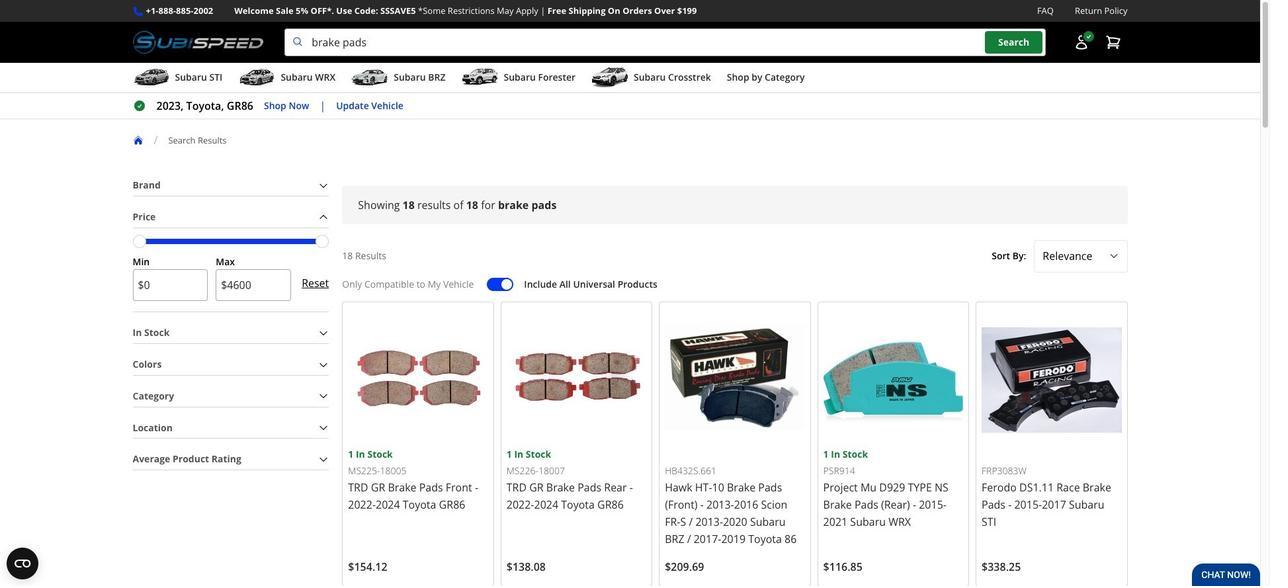Task type: vqa. For each thing, say whether or not it's contained in the screenshot.
Vanquish
no



Task type: locate. For each thing, give the bounding box(es) containing it.
a subaru wrx thumbnail image image
[[239, 68, 276, 87]]

button image
[[1074, 34, 1090, 50]]

ferodo ds1.11 race brake pads - 2015-2017 subaru sti image
[[982, 307, 1122, 447]]

a subaru forester thumbnail image image
[[462, 68, 499, 87]]

None text field
[[133, 270, 208, 301], [216, 270, 291, 301], [133, 270, 208, 301], [216, 270, 291, 301]]

minimum slider
[[133, 235, 146, 248]]

trd gr brake pads front - 2022-2024 toyota gr86 image
[[348, 307, 488, 447]]

a subaru sti thumbnail image image
[[133, 68, 170, 87]]

a subaru crosstrek thumbnail image image
[[592, 68, 629, 87]]



Task type: describe. For each thing, give the bounding box(es) containing it.
search input field
[[285, 29, 1046, 56]]

hawk ht-10 brake pads (front) - 2013-2016 scion fr-s / 2013-2020 subaru brz / 2017-2019 toyota 86 image
[[665, 307, 805, 447]]

maximum slider
[[316, 235, 329, 248]]

home image
[[133, 135, 143, 146]]

subispeed logo image
[[133, 29, 264, 56]]

a subaru brz thumbnail image image
[[352, 68, 389, 87]]

open widget image
[[7, 548, 38, 580]]

trd gr brake pads rear - 2022-2024 toyota gr86 image
[[507, 307, 647, 447]]

project mu d929 type ns brake pads (rear) - 2015-2021 subaru wrx image
[[824, 307, 964, 447]]



